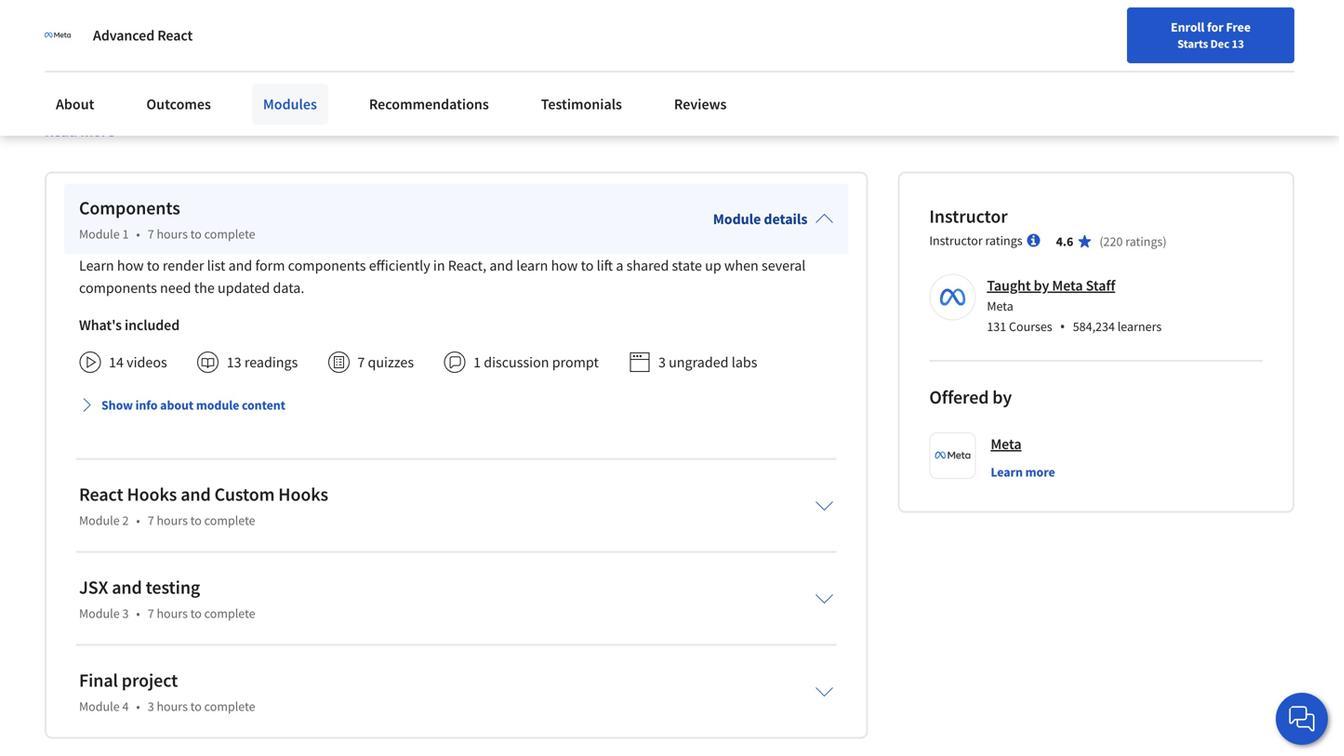 Task type: vqa. For each thing, say whether or not it's contained in the screenshot.


Task type: locate. For each thing, give the bounding box(es) containing it.
1 complete from the top
[[204, 226, 255, 242]]

to right helps
[[762, 670, 775, 688]]

1 vertical spatial for
[[344, 280, 362, 297]]

hours inside the final project module 4 • 3 hours to complete
[[157, 698, 188, 715]]

be left to:
[[251, 221, 266, 239]]

when up 'context' at top
[[192, 260, 226, 278]]

1 horizontal spatial hooks
[[278, 483, 328, 506]]

1 horizontal spatial updated
[[412, 260, 463, 278]]

0 horizontal spatial html,
[[72, 553, 110, 571]]

0 horizontal spatial for
[[344, 280, 362, 297]]

0 vertical spatial will
[[227, 221, 247, 239]]

hours
[[157, 226, 188, 242], [157, 512, 188, 529], [157, 605, 188, 622], [157, 698, 188, 715]]

how left lift
[[551, 256, 578, 275]]

testing inside jsx and testing module 3 • 7 hours to complete
[[146, 576, 200, 599]]

techniques.
[[45, 182, 115, 200]]

7 right 2
[[148, 512, 154, 529]]

a right lift
[[616, 256, 624, 275]]

1 horizontal spatial data.
[[467, 260, 497, 278]]

higher down "own."
[[285, 143, 326, 161]]

of
[[227, 104, 240, 122], [113, 221, 125, 239], [404, 280, 416, 297], [294, 612, 306, 629], [374, 670, 386, 688]]

create down 'types'
[[209, 123, 247, 141]]

3 inside the final project module 4 • 3 hours to complete
[[148, 698, 154, 715]]

do
[[113, 690, 129, 707]]

data
[[133, 162, 160, 180], [108, 299, 135, 317], [45, 631, 72, 649]]

4 complete from the top
[[204, 698, 255, 715]]

confidently
[[608, 50, 676, 68]]

context
[[167, 280, 214, 297]]

hours up career.
[[157, 605, 188, 622]]

component up about
[[128, 377, 198, 395]]

composition down read more button
[[45, 143, 120, 161]]

this up lists
[[129, 221, 151, 239]]

and inside jsx and testing module 3 • 7 hours to complete
[[112, 576, 142, 599]]

javascript
[[169, 553, 228, 571]]

0 horizontal spatial higher
[[285, 143, 326, 161]]

new down different
[[150, 143, 175, 161]]

module
[[713, 210, 761, 229], [79, 226, 120, 242], [79, 512, 120, 529], [79, 605, 120, 622], [79, 698, 120, 715]]

your up as
[[251, 123, 278, 141]]

7 inside components module 1 • 7 hours to complete
[[148, 226, 154, 242]]

0 vertical spatial react,
[[448, 256, 487, 275]]

3 ungraded labs
[[658, 353, 757, 372]]

need inside the learn how to render list and form components efficiently in react, and learn how to lift a shared state up when several components need the updated data.
[[160, 279, 191, 297]]

react.
[[527, 123, 564, 141], [362, 241, 399, 258], [209, 436, 245, 454]]

• inside components module 1 • 7 hours to complete
[[136, 226, 140, 242]]

efficiently inside you'll examine different types of react components and learn various characteristics and when to use them. you'll dig into more advanced hooks and create your own. you'll look into building forms with react. you'll explore component composition and new patterns, such as higher order components and render props. you'll create a web application that consumes api data and get familiar with the most commonly used react framework integrations, tools, and testing techniques. by the end of this course, you will be able to: • render lists and form components efficiently in react. • lift shared state up when several components need the updated data. • leverage react context to share global state for a tree of components. • fetch data from a remote server. • use advanced hooks in react, and put them to use within your application. • build your own custom hooks. • understand jsx in depth. • embrace component composition techniques • use advanced patterns to encapsulate common behavior via higher order components and render props. • test your react components. • build a portfolio using react. you'll gain experience with the following tools and software: • react.js • jsx • react • html, css, and javascript • vscode you will be able to leverage the potential of this course to develop new skills, improve productivity, act effectively with data and boost your career. to take this course, you should understand the basics of react, html, css, and javascript. additionally, it always helps to have a can-do attitude!
[[285, 241, 344, 258]]

2 vertical spatial react,
[[389, 670, 426, 688]]

fetch
[[72, 299, 105, 317]]

1 horizontal spatial need
[[355, 260, 386, 278]]

0 vertical spatial new
[[150, 143, 175, 161]]

render down end
[[72, 241, 116, 258]]

ratings
[[985, 232, 1023, 249], [1125, 233, 1163, 250]]

components down building
[[369, 143, 447, 161]]

hours right 2
[[157, 512, 188, 529]]

need down render
[[160, 279, 191, 297]]

0 horizontal spatial by
[[993, 386, 1012, 409]]

react inside react hooks and custom hooks module 2 • 7 hours to complete
[[79, 483, 123, 506]]

look
[[350, 123, 376, 141]]

• inside react hooks and custom hooks module 2 • 7 hours to complete
[[136, 512, 140, 529]]

more inside you'll examine different types of react components and learn various characteristics and when to use them. you'll dig into more advanced hooks and create your own. you'll look into building forms with react. you'll explore component composition and new patterns, such as higher order components and render props. you'll create a web application that consumes api data and get familiar with the most commonly used react framework integrations, tools, and testing techniques. by the end of this course, you will be able to: • render lists and form components efficiently in react. • lift shared state up when several components need the updated data. • leverage react context to share global state for a tree of components. • fetch data from a remote server. • use advanced hooks in react, and put them to use within your application. • build your own custom hooks. • understand jsx in depth. • embrace component composition techniques • use advanced patterns to encapsulate common behavior via higher order components and render props. • test your react components. • build a portfolio using react. you'll gain experience with the following tools and software: • react.js • jsx • react • html, css, and javascript • vscode you will be able to leverage the potential of this course to develop new skills, improve productivity, act effectively with data and boost your career. to take this course, you should understand the basics of react, html, css, and javascript. additionally, it always helps to have a can-do attitude!
[[45, 123, 77, 141]]

0 vertical spatial 13
[[1232, 36, 1244, 51]]

1 horizontal spatial 13
[[1232, 36, 1244, 51]]

learn inside the learn how to render list and form components efficiently in react, and learn how to lift a shared state up when several components need the updated data.
[[516, 256, 548, 275]]

to
[[112, 50, 124, 68], [622, 104, 635, 122], [190, 226, 202, 242], [147, 256, 160, 275], [581, 256, 594, 275], [217, 280, 230, 297], [341, 319, 353, 336], [215, 397, 227, 415], [190, 512, 202, 529], [190, 605, 202, 622], [142, 612, 155, 629], [379, 612, 392, 629], [762, 670, 775, 688], [190, 698, 202, 715]]

to up the explore
[[622, 104, 635, 122]]

0 horizontal spatial need
[[160, 279, 191, 297]]

by inside taught by meta staff meta 131 courses • 584,234 learners
[[1034, 276, 1049, 295]]

updated
[[412, 260, 463, 278], [218, 279, 270, 297]]

shared right lift
[[626, 256, 669, 275]]

2 vertical spatial this
[[92, 670, 115, 688]]

1 horizontal spatial components.
[[419, 280, 499, 297]]

and
[[345, 50, 368, 68], [582, 50, 605, 68], [359, 104, 383, 122], [559, 104, 582, 122], [183, 123, 206, 141], [123, 143, 147, 161], [450, 143, 473, 161], [163, 162, 187, 180], [672, 162, 695, 180], [146, 241, 169, 258], [228, 256, 252, 275], [489, 256, 513, 275], [255, 319, 278, 336], [607, 397, 630, 415], [324, 475, 347, 493], [181, 483, 211, 506], [143, 553, 166, 571], [112, 576, 142, 599], [75, 631, 98, 649], [500, 670, 523, 688]]

your right test
[[705, 50, 733, 68]]

0 vertical spatial render
[[477, 143, 521, 161]]

module left details
[[713, 210, 761, 229]]

render up framework
[[477, 143, 521, 161]]

jsx inside jsx and testing module 3 • 7 hours to complete
[[79, 576, 108, 599]]

complete
[[204, 226, 255, 242], [204, 512, 255, 529], [204, 605, 255, 622], [204, 698, 255, 715]]

react, right basics
[[389, 670, 426, 688]]

hooks up custom
[[160, 319, 197, 336]]

shared down lists
[[94, 260, 136, 278]]

3 right 4
[[148, 698, 154, 715]]

0 vertical spatial need
[[355, 260, 386, 278]]

efficiently down to:
[[285, 241, 344, 258]]

in
[[542, 50, 554, 68], [347, 241, 359, 258], [433, 256, 445, 275], [200, 319, 211, 336], [169, 358, 180, 375]]

1 horizontal spatial will
[[227, 221, 247, 239]]

learn how to use more advanced react concepts and features, become proficient in jsx, and confidently test your applications.
[[45, 50, 736, 87]]

testing inside you'll examine different types of react components and learn various characteristics and when to use them. you'll dig into more advanced hooks and create your own. you'll look into building forms with react. you'll explore component composition and new patterns, such as higher order components and render props. you'll create a web application that consumes api data and get familiar with the most commonly used react framework integrations, tools, and testing techniques. by the end of this course, you will be able to: • render lists and form components efficiently in react. • lift shared state up when several components need the updated data. • leverage react context to share global state for a tree of components. • fetch data from a remote server. • use advanced hooks in react, and put them to use within your application. • build your own custom hooks. • understand jsx in depth. • embrace component composition techniques • use advanced patterns to encapsulate common behavior via higher order components and render props. • test your react components. • build a portfolio using react. you'll gain experience with the following tools and software: • react.js • jsx • react • html, css, and javascript • vscode you will be able to leverage the potential of this course to develop new skills, improve productivity, act effectively with data and boost your career. to take this course, you should understand the basics of react, html, css, and javascript. additionally, it always helps to have a can-do attitude!
[[698, 162, 739, 180]]

use up test
[[72, 397, 95, 415]]

1 horizontal spatial efficiently
[[369, 256, 430, 275]]

0 vertical spatial learn
[[45, 50, 79, 68]]

build
[[72, 338, 103, 356], [72, 436, 103, 454]]

0 vertical spatial instructor
[[929, 205, 1008, 228]]

1 horizontal spatial order
[[486, 397, 522, 415]]

integrations,
[[556, 162, 632, 180]]

up down module details
[[705, 256, 721, 275]]

props. down ungraded
[[681, 397, 720, 415]]

hooks up 2
[[127, 483, 177, 506]]

of right potential
[[294, 612, 306, 629]]

labs
[[732, 353, 757, 372]]

characteristics
[[468, 104, 556, 122]]

2 horizontal spatial state
[[672, 256, 702, 275]]

with
[[498, 123, 524, 141], [262, 162, 288, 180], [179, 475, 205, 493], [730, 612, 756, 629]]

1 vertical spatial need
[[160, 279, 191, 297]]

module details
[[713, 210, 808, 229]]

with right effectively
[[730, 612, 756, 629]]

react, inside the learn how to render list and form components efficiently in react, and learn how to lift a shared state up when several components need the updated data.
[[448, 256, 487, 275]]

able up boost
[[113, 612, 139, 629]]

0 horizontal spatial when
[[192, 260, 226, 278]]

render down ungraded
[[634, 397, 677, 415]]

to right lists
[[147, 256, 160, 275]]

explore
[[603, 123, 649, 141]]

commonly
[[349, 162, 413, 180]]

0 horizontal spatial form
[[173, 241, 202, 258]]

1 hooks from the left
[[127, 483, 177, 506]]

testimonials link
[[530, 84, 633, 125]]

0 horizontal spatial props.
[[524, 143, 563, 161]]

composition up module
[[202, 377, 277, 395]]

data. up application.
[[467, 260, 497, 278]]

this
[[129, 221, 151, 239], [310, 612, 332, 629], [92, 670, 115, 688]]

more inside learn more button
[[1025, 464, 1055, 481]]

css, up vscode
[[114, 553, 139, 571]]

1 horizontal spatial form
[[255, 256, 285, 275]]

to right course
[[379, 612, 392, 629]]

2 hooks from the left
[[278, 483, 328, 506]]

react left concepts
[[251, 50, 284, 68]]

13 down free at top right
[[1232, 36, 1244, 51]]

build down what's
[[72, 338, 103, 356]]

1 instructor from the top
[[929, 205, 1008, 228]]

software:
[[350, 475, 407, 493]]

data. inside you'll examine different types of react components and learn various characteristics and when to use them. you'll dig into more advanced hooks and create your own. you'll look into building forms with react. you'll explore component composition and new patterns, such as higher order components and render props. you'll create a web application that consumes api data and get familiar with the most commonly used react framework integrations, tools, and testing techniques. by the end of this course, you will be able to: • render lists and form components efficiently in react. • lift shared state up when several components need the updated data. • leverage react context to share global state for a tree of components. • fetch data from a remote server. • use advanced hooks in react, and put them to use within your application. • build your own custom hooks. • understand jsx in depth. • embrace component composition techniques • use advanced patterns to encapsulate common behavior via higher order components and render props. • test your react components. • build a portfolio using react. you'll gain experience with the following tools and software: • react.js • jsx • react • html, css, and javascript • vscode you will be able to leverage the potential of this course to develop new skills, improve productivity, act effectively with data and boost your career. to take this course, you should understand the basics of react, html, css, and javascript. additionally, it always helps to have a can-do attitude!
[[467, 260, 497, 278]]

when up the explore
[[585, 104, 619, 122]]

0 horizontal spatial new
[[150, 143, 175, 161]]

render
[[477, 143, 521, 161], [72, 241, 116, 258], [634, 397, 677, 415]]

you up list
[[202, 221, 224, 239]]

form
[[173, 241, 202, 258], [255, 256, 285, 275]]

2 horizontal spatial react,
[[448, 256, 487, 275]]

components up "own."
[[280, 104, 356, 122]]

1 horizontal spatial new
[[447, 612, 472, 629]]

html, down develop
[[429, 670, 468, 688]]

0 horizontal spatial will
[[71, 612, 91, 629]]

14
[[109, 353, 124, 372]]

read more button
[[45, 122, 115, 141]]

the left most at the top left
[[291, 162, 311, 180]]

use inside learn how to use more advanced react concepts and features, become proficient in jsx, and confidently test your applications.
[[128, 50, 149, 68]]

0 horizontal spatial create
[[209, 123, 247, 141]]

use
[[72, 319, 95, 336], [72, 397, 95, 415]]

advanced
[[93, 26, 154, 45]]

learn for learn how to use more advanced react concepts and features, become proficient in jsx, and confidently test your applications.
[[45, 50, 79, 68]]

4 hours from the top
[[157, 698, 188, 715]]

0 horizontal spatial how
[[83, 50, 109, 68]]

1 right end
[[122, 226, 129, 242]]

starts
[[1177, 36, 1208, 51]]

boost
[[102, 631, 136, 649]]

efficiently
[[285, 241, 344, 258], [369, 256, 430, 275]]

0 horizontal spatial composition
[[45, 143, 120, 161]]

form left list
[[173, 241, 202, 258]]

recommendations link
[[358, 84, 500, 125]]

1 discussion prompt
[[473, 353, 599, 372]]

3 complete from the top
[[204, 605, 255, 622]]

learn inside button
[[991, 464, 1023, 481]]

to up javascript
[[190, 512, 202, 529]]

the up remote
[[194, 279, 215, 297]]

1 horizontal spatial by
[[1034, 276, 1049, 295]]

read more
[[45, 122, 115, 140]]

have
[[45, 690, 74, 707]]

your inside learn how to use more advanced react concepts and features, become proficient in jsx, and confidently test your applications.
[[705, 50, 733, 68]]

how inside learn how to use more advanced react concepts and features, become proficient in jsx, and confidently test your applications.
[[83, 50, 109, 68]]

1 vertical spatial props.
[[681, 397, 720, 415]]

2 instructor from the top
[[929, 232, 983, 249]]

complete inside components module 1 • 7 hours to complete
[[204, 226, 255, 242]]

advanced react
[[93, 26, 193, 45]]

1 horizontal spatial testing
[[698, 162, 739, 180]]

learn left lift
[[516, 256, 548, 275]]

advanced down embrace
[[98, 397, 157, 415]]

more
[[153, 50, 185, 68], [80, 122, 115, 140], [45, 123, 77, 141], [1025, 464, 1055, 481]]

3 left ungraded
[[658, 353, 666, 372]]

to down should
[[190, 698, 202, 715]]

react right used
[[449, 162, 482, 180]]

use
[[128, 50, 149, 68], [638, 104, 660, 122], [356, 319, 378, 336]]

understand
[[236, 670, 306, 688]]

css, down skills,
[[471, 670, 497, 688]]

2
[[122, 512, 129, 529]]

learn inside the learn how to render list and form components efficiently in react, and learn how to lift a shared state up when several components need the updated data.
[[79, 256, 114, 275]]

instructor for instructor
[[929, 205, 1008, 228]]

enroll
[[1171, 19, 1205, 35]]

and inside react hooks and custom hooks module 2 • 7 hours to complete
[[181, 483, 211, 506]]

updated up 'server.'
[[218, 279, 270, 297]]

jsx and testing module 3 • 7 hours to complete
[[79, 576, 255, 622]]

to inside the final project module 4 • 3 hours to complete
[[190, 698, 202, 715]]

1 vertical spatial use
[[72, 397, 95, 415]]

consumes
[[45, 162, 107, 180]]

this up can-
[[92, 670, 115, 688]]

courses
[[1009, 318, 1052, 335]]

1 horizontal spatial how
[[117, 256, 144, 275]]

taught by meta staff image
[[932, 277, 973, 318]]

new left skills,
[[447, 612, 472, 629]]

about link
[[45, 84, 105, 125]]

in inside the learn how to render list and form components efficiently in react, and learn how to lift a shared state up when several components need the updated data.
[[433, 256, 445, 275]]

learn
[[386, 104, 417, 122], [516, 256, 548, 275]]

react, up "hooks."
[[215, 319, 251, 336]]

0 vertical spatial use
[[72, 319, 95, 336]]

1 vertical spatial components.
[[168, 416, 248, 434]]

several up share
[[229, 260, 272, 278]]

0 vertical spatial component
[[652, 123, 722, 141]]

learn how to render list and form components efficiently in react, and learn how to lift a shared state up when several components need the updated data.
[[79, 256, 806, 297]]

module inside the final project module 4 • 3 hours to complete
[[79, 698, 120, 715]]

efficiently inside the learn how to render list and form components efficiently in react, and learn how to lift a shared state up when several components need the updated data.
[[369, 256, 430, 275]]

module inside jsx and testing module 3 • 7 hours to complete
[[79, 605, 120, 622]]

2 vertical spatial jsx
[[79, 576, 108, 599]]

7
[[148, 226, 154, 242], [357, 353, 365, 372], [148, 512, 154, 529], [148, 605, 154, 622]]

complete inside the final project module 4 • 3 hours to complete
[[204, 698, 255, 715]]

by right offered
[[993, 386, 1012, 409]]

instructor up instructor ratings
[[929, 205, 1008, 228]]

component
[[652, 123, 722, 141], [128, 377, 198, 395]]

• inside the final project module 4 • 3 hours to complete
[[136, 698, 140, 715]]

be up boost
[[95, 612, 110, 629]]

learn inside learn how to use more advanced react concepts and features, become proficient in jsx, and confidently test your applications.
[[45, 50, 79, 68]]

1 vertical spatial data.
[[273, 279, 304, 297]]

2 vertical spatial react.
[[209, 436, 245, 454]]

different
[[135, 104, 188, 122]]

(
[[1100, 233, 1103, 250]]

lift
[[597, 256, 613, 275]]

the inside the learn how to render list and form components efficiently in react, and learn how to lift a shared state up when several components need the updated data.
[[194, 279, 215, 297]]

2 vertical spatial meta
[[991, 435, 1022, 454]]

gain
[[80, 475, 106, 493]]

about
[[160, 397, 194, 414]]

need
[[355, 260, 386, 278], [160, 279, 191, 297]]

jsx down own
[[147, 358, 165, 375]]

1 use from the top
[[72, 319, 95, 336]]

0 vertical spatial build
[[72, 338, 103, 356]]

1 inside components module 1 • 7 hours to complete
[[122, 226, 129, 242]]

2 hours from the top
[[157, 512, 188, 529]]

global
[[271, 280, 308, 297]]

1 horizontal spatial several
[[762, 256, 806, 275]]

2 vertical spatial learn
[[991, 464, 1023, 481]]

experience
[[109, 475, 176, 493]]

react, up application.
[[448, 256, 487, 275]]

hours up render
[[157, 226, 188, 242]]

0 vertical spatial components.
[[419, 280, 499, 297]]

such
[[236, 143, 265, 161]]

1 vertical spatial testing
[[146, 576, 200, 599]]

0 horizontal spatial 3
[[122, 605, 129, 622]]

1 vertical spatial by
[[993, 386, 1012, 409]]

a inside the learn how to render list and form components efficiently in react, and learn how to lift a shared state up when several components need the updated data.
[[616, 256, 624, 275]]

0 vertical spatial updated
[[412, 260, 463, 278]]

you
[[202, 221, 224, 239], [165, 670, 188, 688]]

0 vertical spatial for
[[1207, 19, 1224, 35]]

0 horizontal spatial 13
[[227, 353, 241, 372]]

7 inside jsx and testing module 3 • 7 hours to complete
[[148, 605, 154, 622]]

0 horizontal spatial css,
[[114, 553, 139, 571]]

you up the 'attitude!'
[[165, 670, 188, 688]]

1 down application.
[[473, 353, 481, 372]]

2 vertical spatial components
[[525, 397, 604, 415]]

components. down module
[[168, 416, 248, 434]]

1 vertical spatial you
[[165, 670, 188, 688]]

examine
[[80, 104, 132, 122]]

1 horizontal spatial for
[[1207, 19, 1224, 35]]

complete down should
[[204, 698, 255, 715]]

of right 'types'
[[227, 104, 240, 122]]

efficiently up tree
[[369, 256, 430, 275]]

by
[[1034, 276, 1049, 295], [993, 386, 1012, 409]]

higher
[[285, 143, 326, 161], [442, 397, 483, 415]]

leverage
[[158, 612, 210, 629]]

react. up tree
[[362, 241, 399, 258]]

1 vertical spatial into
[[379, 123, 403, 141]]

react,
[[448, 256, 487, 275], [215, 319, 251, 336], [389, 670, 426, 688]]

learn down meta icon
[[45, 50, 79, 68]]

them.
[[663, 104, 698, 122]]

2 horizontal spatial render
[[634, 397, 677, 415]]

7 left quizzes
[[357, 353, 365, 372]]

learn up leverage
[[79, 256, 114, 275]]

4.6
[[1056, 233, 1073, 250]]

react. right using
[[209, 436, 245, 454]]

how up the applications.
[[83, 50, 109, 68]]

menu item
[[984, 19, 1103, 79]]

your down show
[[100, 416, 128, 434]]

2 complete from the top
[[204, 512, 255, 529]]

applications.
[[45, 69, 121, 87]]

0 vertical spatial props.
[[524, 143, 563, 161]]

content
[[242, 397, 285, 414]]

hours inside components module 1 • 7 hours to complete
[[157, 226, 188, 242]]

them
[[305, 319, 337, 336]]

complete inside react hooks and custom hooks module 2 • 7 hours to complete
[[204, 512, 255, 529]]

patterns,
[[179, 143, 233, 161]]

several inside the learn how to render list and form components efficiently in react, and learn how to lift a shared state up when several components need the updated data.
[[762, 256, 806, 275]]

1 horizontal spatial props.
[[681, 397, 720, 415]]

0 vertical spatial html,
[[72, 553, 110, 571]]

0 horizontal spatial component
[[128, 377, 198, 395]]

you'll left gain
[[45, 475, 77, 493]]

meta left staff
[[1052, 276, 1083, 295]]

2 vertical spatial use
[[356, 319, 378, 336]]

1 vertical spatial html,
[[429, 670, 468, 688]]

1 vertical spatial render
[[72, 241, 116, 258]]

module up 'lift'
[[79, 226, 120, 242]]

the
[[291, 162, 311, 180], [63, 221, 83, 239], [389, 260, 409, 278], [194, 279, 215, 297], [209, 475, 228, 493], [213, 612, 233, 629], [310, 670, 330, 688]]

13 inside enroll for free starts dec 13
[[1232, 36, 1244, 51]]

0 horizontal spatial 1
[[122, 226, 129, 242]]

0 horizontal spatial components
[[79, 196, 180, 220]]

• inside taught by meta staff meta 131 courses • 584,234 learners
[[1060, 316, 1065, 336]]

1 horizontal spatial components
[[369, 143, 447, 161]]

•
[[136, 226, 140, 242], [45, 241, 50, 258], [45, 260, 50, 278], [45, 280, 50, 297], [45, 299, 50, 317], [1060, 316, 1065, 336], [45, 319, 50, 336], [45, 338, 50, 356], [45, 358, 50, 375], [45, 377, 50, 395], [45, 397, 50, 415], [45, 416, 50, 434], [45, 436, 50, 454], [45, 494, 50, 512], [136, 512, 140, 529], [45, 514, 50, 532], [45, 534, 50, 551], [45, 553, 50, 571], [45, 573, 50, 590], [136, 605, 140, 622], [136, 698, 140, 715]]

course, up render
[[154, 221, 198, 239]]

1 hours from the top
[[157, 226, 188, 242]]

in inside learn how to use more advanced react concepts and features, become proficient in jsx, and confidently test your applications.
[[542, 50, 554, 68]]

1 horizontal spatial learn
[[516, 256, 548, 275]]

0 horizontal spatial efficiently
[[285, 241, 344, 258]]

3 hours from the top
[[157, 605, 188, 622]]

develop
[[395, 612, 443, 629]]

hours inside react hooks and custom hooks module 2 • 7 hours to complete
[[157, 512, 188, 529]]



Task type: describe. For each thing, give the bounding box(es) containing it.
with down characteristics
[[498, 123, 524, 141]]

1 vertical spatial 1
[[473, 353, 481, 372]]

types
[[191, 104, 224, 122]]

remote
[[182, 299, 227, 317]]

0 vertical spatial components
[[369, 143, 447, 161]]

1 vertical spatial new
[[447, 612, 472, 629]]

1 vertical spatial use
[[638, 104, 660, 122]]

you'll examine different types of react components and learn various characteristics and when to use them. you'll dig into more advanced hooks and create your own. you'll look into building forms with react. you'll explore component composition and new patterns, such as higher order components and render props. you'll create a web application that consumes api data and get familiar with the most commonly used react framework integrations, tools, and testing techniques. by the end of this course, you will be able to: • render lists and form components efficiently in react. • lift shared state up when several components need the updated data. • leverage react context to share global state for a tree of components. • fetch data from a remote server. • use advanced hooks in react, and put them to use within your application. • build your own custom hooks. • understand jsx in depth. • embrace component composition techniques • use advanced patterns to encapsulate common behavior via higher order components and render props. • test your react components. • build a portfolio using react. you'll gain experience with the following tools and software: • react.js • jsx • react • html, css, and javascript • vscode you will be able to leverage the potential of this course to develop new skills, improve productivity, act effectively with data and boost your career. to take this course, you should understand the basics of react, html, css, and javascript. additionally, it always helps to have a can-do attitude!
[[45, 104, 786, 707]]

components up share
[[206, 241, 282, 258]]

using
[[173, 436, 205, 454]]

understand
[[72, 358, 144, 375]]

0 vertical spatial composition
[[45, 143, 120, 161]]

tools,
[[635, 162, 668, 180]]

1 horizontal spatial composition
[[202, 377, 277, 395]]

react up from on the left
[[130, 280, 163, 297]]

a left web
[[643, 143, 650, 161]]

basics
[[333, 670, 370, 688]]

several inside you'll examine different types of react components and learn various characteristics and when to use them. you'll dig into more advanced hooks and create your own. you'll look into building forms with react. you'll explore component composition and new patterns, such as higher order components and render props. you'll create a web application that consumes api data and get familiar with the most commonly used react framework integrations, tools, and testing techniques. by the end of this course, you will be able to: • render lists and form components efficiently in react. • lift shared state up when several components need the updated data. • leverage react context to share global state for a tree of components. • fetch data from a remote server. • use advanced hooks in react, and put them to use within your application. • build your own custom hooks. • understand jsx in depth. • embrace component composition techniques • use advanced patterns to encapsulate common behavior via higher order components and render props. • test your react components. • build a portfolio using react. you'll gain experience with the following tools and software: • react.js • jsx • react • html, css, and javascript • vscode you will be able to leverage the potential of this course to develop new skills, improve productivity, act effectively with data and boost your career. to take this course, you should understand the basics of react, html, css, and javascript. additionally, it always helps to have a can-do attitude!
[[229, 260, 272, 278]]

taught by meta staff meta 131 courses • 584,234 learners
[[987, 276, 1162, 336]]

advanced down examine
[[81, 123, 139, 141]]

1 vertical spatial order
[[486, 397, 522, 415]]

learn for learn more
[[991, 464, 1023, 481]]

to left leverage
[[142, 612, 155, 629]]

0 vertical spatial meta
[[1052, 276, 1083, 295]]

0 horizontal spatial components.
[[168, 416, 248, 434]]

end
[[86, 221, 110, 239]]

offered
[[929, 386, 989, 409]]

1 vertical spatial jsx
[[72, 514, 90, 532]]

0 vertical spatial into
[[759, 104, 783, 122]]

discussion
[[484, 353, 549, 372]]

dec
[[1211, 36, 1230, 51]]

220
[[1103, 233, 1123, 250]]

of right basics
[[374, 670, 386, 688]]

about
[[56, 95, 94, 113]]

complete inside jsx and testing module 3 • 7 hours to complete
[[204, 605, 255, 622]]

a left tree
[[365, 280, 373, 297]]

prompt
[[552, 353, 599, 372]]

embrace
[[72, 377, 125, 395]]

taught by meta staff link
[[987, 276, 1115, 295]]

for inside you'll examine different types of react components and learn various characteristics and when to use them. you'll dig into more advanced hooks and create your own. you'll look into building forms with react. you'll explore component composition and new patterns, such as higher order components and render props. you'll create a web application that consumes api data and get familiar with the most commonly used react framework integrations, tools, and testing techniques. by the end of this course, you will be able to: • render lists and form components efficiently in react. • lift shared state up when several components need the updated data. • leverage react context to share global state for a tree of components. • fetch data from a remote server. • use advanced hooks in react, and put them to use within your application. • build your own custom hooks. • understand jsx in depth. • embrace component composition techniques • use advanced patterns to encapsulate common behavior via higher order components and render props. • test your react components. • build a portfolio using react. you'll gain experience with the following tools and software: • react.js • jsx • react • html, css, and javascript • vscode you will be able to leverage the potential of this course to develop new skills, improve productivity, act effectively with data and boost your career. to take this course, you should understand the basics of react, html, css, and javascript. additionally, it always helps to have a can-do attitude!
[[344, 280, 362, 297]]

learn more
[[991, 464, 1055, 481]]

instructor for instructor ratings
[[929, 232, 983, 249]]

your right boost
[[140, 631, 167, 649]]

0 vertical spatial course,
[[154, 221, 198, 239]]

techniques
[[280, 377, 347, 395]]

show notifications image
[[1123, 23, 1145, 46]]

lists
[[119, 241, 143, 258]]

0 horizontal spatial state
[[140, 260, 170, 278]]

custom
[[214, 483, 275, 506]]

a left portfolio
[[106, 436, 113, 454]]

the left basics
[[310, 670, 330, 688]]

form inside you'll examine different types of react components and learn various characteristics and when to use them. you'll dig into more advanced hooks and create your own. you'll look into building forms with react. you'll explore component composition and new patterns, such as higher order components and render props. you'll create a web application that consumes api data and get familiar with the most commonly used react framework integrations, tools, and testing techniques. by the end of this course, you will be able to: • render lists and form components efficiently in react. • lift shared state up when several components need the updated data. • leverage react context to share global state for a tree of components. • fetch data from a remote server. • use advanced hooks in react, and put them to use within your application. • build your own custom hooks. • understand jsx in depth. • embrace component composition techniques • use advanced patterns to encapsulate common behavior via higher order components and render props. • test your react components. • build a portfolio using react. you'll gain experience with the following tools and software: • react.js • jsx • react • html, css, and javascript • vscode you will be able to leverage the potential of this course to develop new skills, improve productivity, act effectively with data and boost your career. to take this course, you should understand the basics of react, html, css, and javascript. additionally, it always helps to have a can-do attitude!
[[173, 241, 202, 258]]

application.
[[453, 319, 524, 336]]

test
[[679, 50, 702, 68]]

2 horizontal spatial how
[[551, 256, 578, 275]]

module inside react hooks and custom hooks module 2 • 7 hours to complete
[[79, 512, 120, 529]]

hours inside jsx and testing module 3 • 7 hours to complete
[[157, 605, 188, 622]]

by for taught
[[1034, 276, 1049, 295]]

updated inside you'll examine different types of react components and learn various characteristics and when to use them. you'll dig into more advanced hooks and create your own. you'll look into building forms with react. you'll explore component composition and new patterns, such as higher order components and render props. you'll create a web application that consumes api data and get familiar with the most commonly used react framework integrations, tools, and testing techniques. by the end of this course, you will be able to: • render lists and form components efficiently in react. • lift shared state up when several components need the updated data. • leverage react context to share global state for a tree of components. • fetch data from a remote server. • use advanced hooks in react, and put them to use within your application. • build your own custom hooks. • understand jsx in depth. • embrace component composition techniques • use advanced patterns to encapsulate common behavior via higher order components and render props. • test your react components. • build a portfolio using react. you'll gain experience with the following tools and software: • react.js • jsx • react • html, css, and javascript • vscode you will be able to leverage the potential of this course to develop new skills, improve productivity, act effectively with data and boost your career. to take this course, you should understand the basics of react, html, css, and javascript. additionally, it always helps to have a can-do attitude!
[[412, 260, 463, 278]]

0 vertical spatial higher
[[285, 143, 326, 161]]

shared inside the learn how to render list and form components efficiently in react, and learn how to lift a shared state up when several components need the updated data.
[[626, 256, 669, 275]]

)
[[1163, 233, 1167, 250]]

reviews
[[674, 95, 727, 113]]

1 horizontal spatial css,
[[471, 670, 497, 688]]

1 build from the top
[[72, 338, 103, 356]]

by for offered
[[993, 386, 1012, 409]]

proficient
[[481, 50, 539, 68]]

you'll left dig
[[702, 104, 734, 122]]

reviews link
[[663, 84, 738, 125]]

updated inside the learn how to render list and form components efficiently in react, and learn how to lift a shared state up when several components need the updated data.
[[218, 279, 270, 297]]

0 horizontal spatial react.
[[209, 436, 245, 454]]

show info about module content
[[101, 397, 285, 414]]

react down info
[[132, 416, 165, 434]]

own.
[[282, 123, 311, 141]]

of right tree
[[404, 280, 416, 297]]

various
[[420, 104, 465, 122]]

to left lift
[[581, 256, 594, 275]]

14 videos
[[109, 353, 167, 372]]

data. inside the learn how to render list and form components efficiently in react, and learn how to lift a shared state up when several components need the updated data.
[[273, 279, 304, 297]]

staff
[[1086, 276, 1115, 295]]

always
[[682, 670, 723, 688]]

2 horizontal spatial react.
[[527, 123, 564, 141]]

2 use from the top
[[72, 397, 95, 415]]

0 horizontal spatial this
[[92, 670, 115, 688]]

learn for learn how to render list and form components efficiently in react, and learn how to lift a shared state up when several components need the updated data.
[[79, 256, 114, 275]]

the left following
[[209, 475, 228, 493]]

need inside you'll examine different types of react components and learn various characteristics and when to use them. you'll dig into more advanced hooks and create your own. you'll look into building forms with react. you'll explore component composition and new patterns, such as higher order components and render props. you'll create a web application that consumes api data and get familiar with the most commonly used react framework integrations, tools, and testing techniques. by the end of this course, you will be able to: • render lists and form components efficiently in react. • lift shared state up when several components need the updated data. • leverage react context to share global state for a tree of components. • fetch data from a remote server. • use advanced hooks in react, and put them to use within your application. • build your own custom hooks. • understand jsx in depth. • embrace component composition techniques • use advanced patterns to encapsulate common behavior via higher order components and render props. • test your react components. • build a portfolio using react. you'll gain experience with the following tools and software: • react.js • jsx • react • html, css, and javascript • vscode you will be able to leverage the potential of this course to develop new skills, improve productivity, act effectively with data and boost your career. to take this course, you should understand the basics of react, html, css, and javascript. additionally, it always helps to have a can-do attitude!
[[355, 260, 386, 278]]

584,234
[[1073, 318, 1115, 335]]

taught
[[987, 276, 1031, 295]]

131
[[987, 318, 1006, 335]]

to inside react hooks and custom hooks module 2 • 7 hours to complete
[[190, 512, 202, 529]]

1 vertical spatial component
[[128, 377, 198, 395]]

1 horizontal spatial create
[[601, 143, 639, 161]]

0 vertical spatial css,
[[114, 553, 139, 571]]

final
[[79, 669, 118, 692]]

meta link
[[991, 433, 1022, 455]]

meta image
[[45, 22, 71, 48]]

3 inside jsx and testing module 3 • 7 hours to complete
[[122, 605, 129, 622]]

learn inside you'll examine different types of react components and learn various characteristics and when to use them. you'll dig into more advanced hooks and create your own. you'll look into building forms with react. you'll explore component composition and new patterns, such as higher order components and render props. you'll create a web application that consumes api data and get familiar with the most commonly used react framework integrations, tools, and testing techniques. by the end of this course, you will be able to: • render lists and form components efficiently in react. • lift shared state up when several components need the updated data. • leverage react context to share global state for a tree of components. • fetch data from a remote server. • use advanced hooks in react, and put them to use within your application. • build your own custom hooks. • understand jsx in depth. • embrace component composition techniques • use advanced patterns to encapsulate common behavior via higher order components and render props. • test your react components. • build a portfolio using react. you'll gain experience with the following tools and software: • react.js • jsx • react • html, css, and javascript • vscode you will be able to leverage the potential of this course to develop new skills, improve productivity, act effectively with data and boost your career. to take this course, you should understand the basics of react, html, css, and javascript. additionally, it always helps to have a can-do attitude!
[[386, 104, 417, 122]]

to inside components module 1 • 7 hours to complete
[[190, 226, 202, 242]]

patterns
[[160, 397, 211, 415]]

from
[[138, 299, 168, 317]]

1 horizontal spatial html,
[[429, 670, 468, 688]]

1 vertical spatial data
[[108, 299, 135, 317]]

show info about module content button
[[72, 388, 293, 422]]

0 horizontal spatial ratings
[[985, 232, 1023, 249]]

common
[[307, 397, 361, 415]]

components inside components module 1 • 7 hours to complete
[[79, 196, 180, 220]]

a left can-
[[77, 690, 84, 707]]

behavior
[[365, 397, 418, 415]]

you'll left look
[[314, 123, 346, 141]]

to down list
[[217, 280, 230, 297]]

react right the advanced
[[157, 26, 193, 45]]

to right them
[[341, 319, 353, 336]]

0 vertical spatial jsx
[[147, 358, 165, 375]]

1 horizontal spatial be
[[251, 221, 266, 239]]

1 horizontal spatial able
[[269, 221, 295, 239]]

1 horizontal spatial react,
[[389, 670, 426, 688]]

1 vertical spatial react.
[[362, 241, 399, 258]]

more inside learn how to use more advanced react concepts and features, become proficient in jsx, and confidently test your applications.
[[153, 50, 185, 68]]

to inside jsx and testing module 3 • 7 hours to complete
[[190, 605, 202, 622]]

0 horizontal spatial into
[[379, 123, 403, 141]]

components module 1 • 7 hours to complete
[[79, 196, 255, 242]]

api
[[110, 162, 130, 180]]

testimonials
[[541, 95, 622, 113]]

free
[[1226, 19, 1251, 35]]

the right by
[[63, 221, 83, 239]]

up inside the learn how to render list and form components efficiently in react, and learn how to lift a shared state up when several components need the updated data.
[[705, 256, 721, 275]]

read
[[45, 122, 77, 140]]

helps
[[726, 670, 759, 688]]

dig
[[737, 104, 756, 122]]

you
[[45, 612, 68, 629]]

of right end
[[113, 221, 125, 239]]

advanced inside learn how to use more advanced react concepts and features, become proficient in jsx, and confidently test your applications.
[[189, 50, 247, 68]]

when inside the learn how to render list and form components efficiently in react, and learn how to lift a shared state up when several components need the updated data.
[[724, 256, 759, 275]]

1 vertical spatial hooks
[[160, 319, 197, 336]]

1 horizontal spatial when
[[585, 104, 619, 122]]

1 horizontal spatial render
[[477, 143, 521, 161]]

included
[[125, 316, 180, 335]]

module inside components module 1 • 7 hours to complete
[[79, 226, 120, 242]]

familiar
[[212, 162, 259, 180]]

web
[[653, 143, 679, 161]]

react inside learn how to use more advanced react concepts and features, become proficient in jsx, and confidently test your applications.
[[251, 50, 284, 68]]

show
[[101, 397, 133, 414]]

2 vertical spatial data
[[45, 631, 72, 649]]

2 vertical spatial render
[[634, 397, 677, 415]]

1 horizontal spatial this
[[129, 221, 151, 239]]

the up tree
[[389, 260, 409, 278]]

0 vertical spatial create
[[209, 123, 247, 141]]

1 horizontal spatial ratings
[[1125, 233, 1163, 250]]

depth.
[[183, 358, 223, 375]]

potential
[[236, 612, 290, 629]]

forms
[[458, 123, 494, 141]]

vscode
[[72, 573, 118, 590]]

react up such
[[243, 104, 276, 122]]

ungraded
[[669, 353, 729, 372]]

0 horizontal spatial able
[[113, 612, 139, 629]]

components up global
[[276, 260, 352, 278]]

recommendations
[[369, 95, 489, 113]]

encapsulate
[[230, 397, 304, 415]]

• inside jsx and testing module 3 • 7 hours to complete
[[136, 605, 140, 622]]

effectively
[[665, 612, 726, 629]]

for inside enroll for free starts dec 13
[[1207, 19, 1224, 35]]

become
[[429, 50, 477, 68]]

more inside read more button
[[80, 122, 115, 140]]

components up fetch
[[79, 279, 157, 297]]

1 vertical spatial be
[[95, 612, 110, 629]]

javascript.
[[527, 670, 589, 688]]

to right patterns
[[215, 397, 227, 415]]

chat with us image
[[1287, 704, 1317, 734]]

shared inside you'll examine different types of react components and learn various characteristics and when to use them. you'll dig into more advanced hooks and create your own. you'll look into building forms with react. you'll explore component composition and new patterns, such as higher order components and render props. you'll create a web application that consumes api data and get familiar with the most commonly used react framework integrations, tools, and testing techniques. by the end of this course, you will be able to: • render lists and form components efficiently in react. • lift shared state up when several components need the updated data. • leverage react context to share global state for a tree of components. • fetch data from a remote server. • use advanced hooks in react, and put them to use within your application. • build your own custom hooks. • understand jsx in depth. • embrace component composition techniques • use advanced patterns to encapsulate common behavior via higher order components and render props. • test your react components. • build a portfolio using react. you'll gain experience with the following tools and software: • react.js • jsx • react • html, css, and javascript • vscode you will be able to leverage the potential of this course to develop new skills, improve productivity, act effectively with data and boost your career. to take this course, you should understand the basics of react, html, css, and javascript. additionally, it always helps to have a can-do attitude!
[[94, 260, 136, 278]]

how for use
[[83, 50, 109, 68]]

0 vertical spatial data
[[133, 162, 160, 180]]

up inside you'll examine different types of react components and learn various characteristics and when to use them. you'll dig into more advanced hooks and create your own. you'll look into building forms with react. you'll explore component composition and new patterns, such as higher order components and render props. you'll create a web application that consumes api data and get familiar with the most commonly used react framework integrations, tools, and testing techniques. by the end of this course, you will be able to: • render lists and form components efficiently in react. • lift shared state up when several components need the updated data. • leverage react context to share global state for a tree of components. • fetch data from a remote server. • use advanced hooks in react, and put them to use within your application. • build your own custom hooks. • understand jsx in depth. • embrace component composition techniques • use advanced patterns to encapsulate common behavior via higher order components and render props. • test your react components. • build a portfolio using react. you'll gain experience with the following tools and software: • react.js • jsx • react • html, css, and javascript • vscode you will be able to leverage the potential of this course to develop new skills, improve productivity, act effectively with data and boost your career. to take this course, you should understand the basics of react, html, css, and javascript. additionally, it always helps to have a can-do attitude!
[[173, 260, 189, 278]]

2 build from the top
[[72, 436, 103, 454]]

advanced up own
[[98, 319, 157, 336]]

a right from on the left
[[171, 299, 179, 317]]

1 horizontal spatial component
[[652, 123, 722, 141]]

details
[[764, 210, 808, 229]]

what's
[[79, 316, 122, 335]]

share
[[233, 280, 267, 297]]

how for render
[[117, 256, 144, 275]]

0 vertical spatial you
[[202, 221, 224, 239]]

0 vertical spatial hooks
[[142, 123, 179, 141]]

7 inside react hooks and custom hooks module 2 • 7 hours to complete
[[148, 512, 154, 529]]

own
[[137, 338, 163, 356]]

0 vertical spatial 3
[[658, 353, 666, 372]]

project
[[122, 669, 178, 692]]

react.js
[[72, 494, 118, 512]]

hooks.
[[215, 338, 255, 356]]

state inside the learn how to render list and form components efficiently in react, and learn how to lift a shared state up when several components need the updated data.
[[672, 256, 702, 275]]

jsx,
[[557, 50, 578, 68]]

react up vscode
[[72, 534, 105, 551]]

with down as
[[262, 162, 288, 180]]

with down using
[[179, 475, 205, 493]]

components down to:
[[288, 256, 366, 275]]

the right leverage
[[213, 612, 233, 629]]

1 horizontal spatial use
[[356, 319, 378, 336]]

that
[[752, 143, 777, 161]]

outcomes
[[146, 95, 211, 113]]

1 vertical spatial meta
[[987, 298, 1013, 315]]

it
[[671, 670, 679, 688]]

1 vertical spatial course,
[[118, 670, 162, 688]]

readings
[[244, 353, 298, 372]]

should
[[191, 670, 233, 688]]

you'll up the read
[[45, 104, 77, 122]]

form inside the learn how to render list and form components efficiently in react, and learn how to lift a shared state up when several components need the updated data.
[[255, 256, 285, 275]]

1 horizontal spatial state
[[311, 280, 341, 297]]

test
[[72, 416, 97, 434]]

coursera image
[[22, 15, 140, 45]]

0 vertical spatial order
[[329, 143, 365, 161]]

you'll down testimonials
[[567, 123, 599, 141]]

by
[[45, 221, 60, 239]]

0 horizontal spatial react,
[[215, 319, 251, 336]]

concepts
[[287, 50, 342, 68]]

videos
[[127, 353, 167, 372]]

building
[[406, 123, 455, 141]]

1 vertical spatial this
[[310, 612, 332, 629]]

your up understand
[[106, 338, 134, 356]]

offered by
[[929, 386, 1012, 409]]

lift
[[72, 260, 91, 278]]

1 vertical spatial higher
[[442, 397, 483, 415]]

to inside learn how to use more advanced react concepts and features, become proficient in jsx, and confidently test your applications.
[[112, 50, 124, 68]]

modules link
[[252, 84, 328, 125]]

your right within
[[422, 319, 450, 336]]

you'll up integrations,
[[566, 143, 598, 161]]

most
[[315, 162, 345, 180]]



